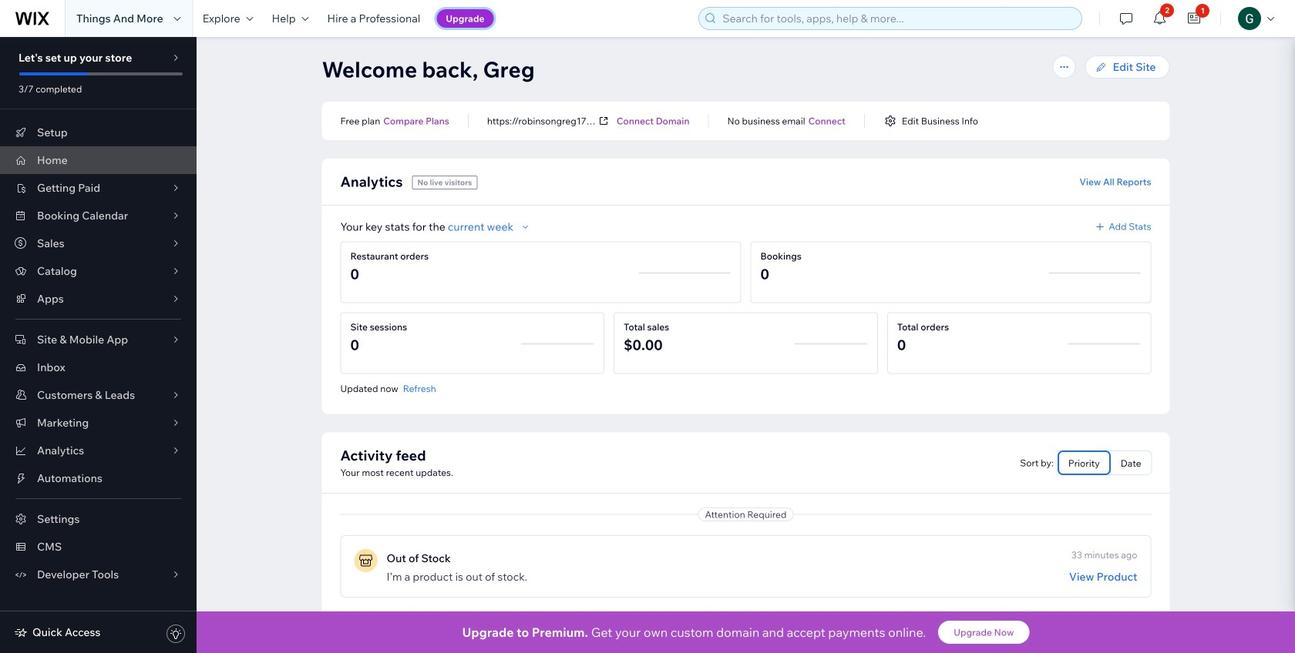 Task type: describe. For each thing, give the bounding box(es) containing it.
sidebar element
[[0, 37, 197, 654]]



Task type: locate. For each thing, give the bounding box(es) containing it.
Search for tools, apps, help & more... field
[[718, 8, 1078, 29]]



Task type: vqa. For each thing, say whether or not it's contained in the screenshot.
QUOTAS
no



